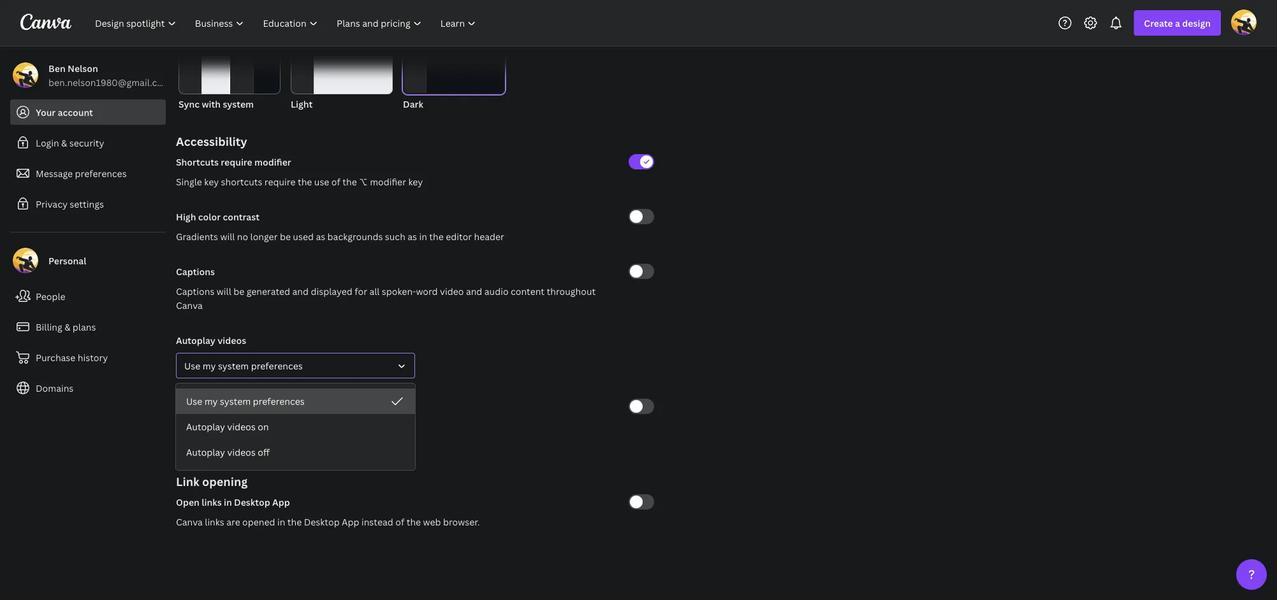 Task type: vqa. For each thing, say whether or not it's contained in the screenshot.
EDIT on the top of page
no



Task type: describe. For each thing, give the bounding box(es) containing it.
top level navigation element
[[87, 10, 487, 36]]

instead
[[361, 516, 393, 528]]

preferences inside use my system preferences button
[[251, 360, 303, 372]]

2 canva from the top
[[176, 516, 203, 528]]

the right 'opened'
[[287, 516, 302, 528]]

2 as from the left
[[408, 230, 417, 243]]

purchase history
[[36, 352, 108, 364]]

security
[[69, 137, 104, 149]]

will for no
[[220, 230, 235, 243]]

0 vertical spatial require
[[221, 156, 252, 168]]

billing & plans
[[36, 321, 96, 333]]

Light button
[[291, 37, 393, 111]]

light
[[291, 98, 313, 110]]

on screen messages will stay longer before dismissing
[[176, 420, 408, 433]]

2 vertical spatial will
[[265, 420, 280, 433]]

domains
[[36, 382, 74, 394]]

use my system preferences button
[[176, 389, 415, 414]]

use my system preferences inside button
[[186, 396, 305, 408]]

web
[[423, 516, 441, 528]]

all
[[369, 285, 380, 297]]

autoplay videos off button
[[176, 440, 415, 465]]

generated
[[247, 285, 290, 297]]

opening
[[202, 474, 248, 490]]

ben.nelson1980@gmail.com
[[48, 76, 171, 88]]

on
[[176, 420, 188, 433]]

Dark button
[[403, 37, 505, 111]]

nelson
[[68, 62, 98, 74]]

use my system preferences option
[[176, 389, 415, 414]]

privacy
[[36, 198, 67, 210]]

1 horizontal spatial longer
[[302, 420, 330, 433]]

1 vertical spatial require
[[265, 176, 296, 188]]

canva links are opened in the desktop app instead of the web browser.
[[176, 516, 480, 528]]

display
[[300, 401, 332, 413]]

use
[[314, 176, 329, 188]]

0 horizontal spatial desktop
[[234, 496, 270, 508]]

increase on-screen message display time
[[176, 401, 354, 413]]

domains link
[[10, 376, 166, 401]]

are
[[226, 516, 240, 528]]

billing & plans link
[[10, 314, 166, 340]]

used
[[293, 230, 314, 243]]

browser.
[[443, 516, 480, 528]]

1 horizontal spatial be
[[280, 230, 291, 243]]

create
[[1144, 17, 1173, 29]]

shortcuts
[[176, 156, 219, 168]]

& for login
[[61, 137, 67, 149]]

autoplay videos off
[[186, 447, 270, 459]]

personal
[[48, 255, 86, 267]]

on-
[[215, 401, 230, 413]]

color
[[198, 211, 221, 223]]

people link
[[10, 284, 166, 309]]

stay
[[282, 420, 300, 433]]

single
[[176, 176, 202, 188]]

captions for captions
[[176, 266, 215, 278]]

login & security link
[[10, 130, 166, 156]]

shortcuts require modifier
[[176, 156, 291, 168]]

message
[[36, 167, 73, 179]]

autoplay videos off option
[[176, 440, 415, 465]]

privacy settings link
[[10, 191, 166, 217]]

open links in desktop app
[[176, 496, 290, 508]]

message
[[261, 401, 298, 413]]

2 key from the left
[[408, 176, 423, 188]]

single key shortcuts require the use of the ⌥ modifier key
[[176, 176, 423, 188]]

word
[[416, 285, 438, 297]]

autoplay for autoplay videos off
[[186, 447, 225, 459]]

audio
[[484, 285, 509, 297]]

ben
[[48, 62, 65, 74]]

⌥
[[359, 176, 368, 188]]

opened
[[242, 516, 275, 528]]

link opening
[[176, 474, 248, 490]]

your
[[36, 106, 56, 118]]

captions for captions will be generated and displayed for all spoken-word video and audio content throughout canva
[[176, 285, 214, 297]]

system inside use my system preferences button
[[218, 360, 249, 372]]

the left the editor
[[429, 230, 444, 243]]

high
[[176, 211, 196, 223]]

your account link
[[10, 99, 166, 125]]

time
[[334, 401, 354, 413]]

link
[[176, 474, 199, 490]]

the left use
[[298, 176, 312, 188]]

1 horizontal spatial app
[[342, 516, 359, 528]]

message preferences
[[36, 167, 127, 179]]

create a design
[[1144, 17, 1211, 29]]

1 horizontal spatial modifier
[[370, 176, 406, 188]]

people
[[36, 290, 65, 303]]

use inside button
[[186, 396, 202, 408]]

gradients
[[176, 230, 218, 243]]

on
[[258, 421, 269, 433]]

canva inside captions will be generated and displayed for all spoken-word video and audio content throughout canva
[[176, 299, 203, 311]]

contrast
[[223, 211, 260, 223]]

such
[[385, 230, 405, 243]]

use inside button
[[184, 360, 200, 372]]

dismissing
[[363, 420, 408, 433]]

preferences inside message preferences "link"
[[75, 167, 127, 179]]

autoplay for autoplay videos on
[[186, 421, 225, 433]]

header
[[474, 230, 504, 243]]

autoplay videos on option
[[176, 414, 415, 440]]

autoplay videos
[[176, 334, 246, 347]]

captions will be generated and displayed for all spoken-word video and audio content throughout canva
[[176, 285, 596, 311]]

system inside sync with system button
[[223, 98, 254, 110]]

autoplay videos on button
[[176, 414, 415, 440]]



Task type: locate. For each thing, give the bounding box(es) containing it.
Sync with system button
[[179, 37, 281, 111]]

list box containing use my system preferences
[[176, 389, 415, 465]]

my inside use my system preferences button
[[203, 360, 216, 372]]

links for in
[[202, 496, 222, 508]]

will left the generated
[[217, 285, 231, 297]]

login
[[36, 137, 59, 149]]

1 horizontal spatial desktop
[[304, 516, 340, 528]]

preferences up stay
[[253, 396, 305, 408]]

spoken-
[[382, 285, 416, 297]]

1 vertical spatial desktop
[[304, 516, 340, 528]]

0 vertical spatial autoplay
[[176, 334, 215, 347]]

0 vertical spatial videos
[[218, 334, 246, 347]]

as right such
[[408, 230, 417, 243]]

0 horizontal spatial longer
[[250, 230, 278, 243]]

a
[[1175, 17, 1180, 29]]

canva up autoplay videos
[[176, 299, 203, 311]]

2 vertical spatial autoplay
[[186, 447, 225, 459]]

be left the used
[[280, 230, 291, 243]]

messages
[[222, 420, 263, 433]]

1 vertical spatial my
[[204, 396, 218, 408]]

modifier right "⌥" at top left
[[370, 176, 406, 188]]

will for be
[[217, 285, 231, 297]]

1 as from the left
[[316, 230, 325, 243]]

& for billing
[[64, 321, 70, 333]]

high color contrast
[[176, 211, 260, 223]]

off
[[258, 447, 270, 459]]

billing
[[36, 321, 62, 333]]

1 vertical spatial use
[[186, 396, 202, 408]]

canva down open
[[176, 516, 203, 528]]

the
[[298, 176, 312, 188], [343, 176, 357, 188], [429, 230, 444, 243], [287, 516, 302, 528], [407, 516, 421, 528]]

1 key from the left
[[204, 176, 219, 188]]

login & security
[[36, 137, 104, 149]]

autoplay videos on
[[186, 421, 269, 433]]

gradients will no longer be used as backgrounds such as in the editor header
[[176, 230, 504, 243]]

and
[[292, 285, 309, 297], [466, 285, 482, 297]]

system inside use my system preferences button
[[220, 396, 251, 408]]

app up 'opened'
[[272, 496, 290, 508]]

1 vertical spatial canva
[[176, 516, 203, 528]]

videos
[[218, 334, 246, 347], [227, 421, 256, 433], [227, 447, 256, 459]]

message preferences link
[[10, 161, 166, 186]]

1 captions from the top
[[176, 266, 215, 278]]

1 horizontal spatial screen
[[230, 401, 259, 413]]

use my system preferences down autoplay videos
[[184, 360, 303, 372]]

0 vertical spatial captions
[[176, 266, 215, 278]]

require
[[221, 156, 252, 168], [265, 176, 296, 188]]

longer
[[250, 230, 278, 243], [302, 420, 330, 433]]

my down autoplay videos
[[203, 360, 216, 372]]

will inside captions will be generated and displayed for all spoken-word video and audio content throughout canva
[[217, 285, 231, 297]]

system
[[223, 98, 254, 110], [218, 360, 249, 372], [220, 396, 251, 408]]

system down autoplay videos
[[218, 360, 249, 372]]

videos for autoplay videos off
[[227, 447, 256, 459]]

use down autoplay videos
[[184, 360, 200, 372]]

the left web
[[407, 516, 421, 528]]

purchase history link
[[10, 345, 166, 370]]

0 vertical spatial links
[[202, 496, 222, 508]]

1 horizontal spatial in
[[277, 516, 285, 528]]

modifier up single key shortcuts require the use of the ⌥ modifier key
[[254, 156, 291, 168]]

1 vertical spatial screen
[[191, 420, 219, 433]]

in right such
[[419, 230, 427, 243]]

0 vertical spatial preferences
[[75, 167, 127, 179]]

content
[[511, 285, 545, 297]]

editor
[[446, 230, 472, 243]]

preferences up use my system preferences button
[[251, 360, 303, 372]]

0 vertical spatial &
[[61, 137, 67, 149]]

list box
[[176, 389, 415, 465]]

increase
[[176, 401, 213, 413]]

1 vertical spatial links
[[205, 516, 224, 528]]

0 horizontal spatial in
[[224, 496, 232, 508]]

key right "⌥" at top left
[[408, 176, 423, 188]]

0 horizontal spatial require
[[221, 156, 252, 168]]

purchase
[[36, 352, 75, 364]]

be
[[280, 230, 291, 243], [233, 285, 244, 297]]

in right 'opened'
[[277, 516, 285, 528]]

1 vertical spatial will
[[217, 285, 231, 297]]

2 vertical spatial in
[[277, 516, 285, 528]]

be left the generated
[[233, 285, 244, 297]]

0 horizontal spatial of
[[331, 176, 340, 188]]

1 vertical spatial of
[[395, 516, 404, 528]]

preferences inside use my system preferences button
[[253, 396, 305, 408]]

desktop up 'opened'
[[234, 496, 270, 508]]

0 horizontal spatial be
[[233, 285, 244, 297]]

design
[[1182, 17, 1211, 29]]

my up the 'autoplay videos on'
[[204, 396, 218, 408]]

preferences down login & security link
[[75, 167, 127, 179]]

and right video
[[466, 285, 482, 297]]

be inside captions will be generated and displayed for all spoken-word video and audio content throughout canva
[[233, 285, 244, 297]]

plans
[[73, 321, 96, 333]]

0 vertical spatial use
[[184, 360, 200, 372]]

0 horizontal spatial as
[[316, 230, 325, 243]]

screen
[[230, 401, 259, 413], [191, 420, 219, 433]]

0 vertical spatial system
[[223, 98, 254, 110]]

settings
[[70, 198, 104, 210]]

captions down gradients
[[176, 266, 215, 278]]

1 vertical spatial system
[[218, 360, 249, 372]]

0 vertical spatial in
[[419, 230, 427, 243]]

& right login
[[61, 137, 67, 149]]

1 canva from the top
[[176, 299, 203, 311]]

2 captions from the top
[[176, 285, 214, 297]]

video
[[440, 285, 464, 297]]

1 vertical spatial &
[[64, 321, 70, 333]]

1 horizontal spatial of
[[395, 516, 404, 528]]

1 horizontal spatial require
[[265, 176, 296, 188]]

in
[[419, 230, 427, 243], [224, 496, 232, 508], [277, 516, 285, 528]]

key right single
[[204, 176, 219, 188]]

0 horizontal spatial modifier
[[254, 156, 291, 168]]

use my system preferences inside button
[[184, 360, 303, 372]]

1 vertical spatial app
[[342, 516, 359, 528]]

as right the used
[[316, 230, 325, 243]]

ben nelson ben.nelson1980@gmail.com
[[48, 62, 171, 88]]

sync with system
[[179, 98, 254, 110]]

desktop
[[234, 496, 270, 508], [304, 516, 340, 528]]

use my system preferences up messages
[[186, 396, 305, 408]]

key
[[204, 176, 219, 188], [408, 176, 423, 188]]

account
[[58, 106, 93, 118]]

screen down the increase
[[191, 420, 219, 433]]

0 horizontal spatial screen
[[191, 420, 219, 433]]

1 horizontal spatial key
[[408, 176, 423, 188]]

history
[[78, 352, 108, 364]]

2 and from the left
[[466, 285, 482, 297]]

will left no
[[220, 230, 235, 243]]

before
[[332, 420, 361, 433]]

1 vertical spatial captions
[[176, 285, 214, 297]]

for
[[355, 285, 367, 297]]

of
[[331, 176, 340, 188], [395, 516, 404, 528]]

use my system preferences
[[184, 360, 303, 372], [186, 396, 305, 408]]

2 vertical spatial preferences
[[253, 396, 305, 408]]

app left instead
[[342, 516, 359, 528]]

the left "⌥" at top left
[[343, 176, 357, 188]]

throughout
[[547, 285, 596, 297]]

1 vertical spatial modifier
[[370, 176, 406, 188]]

of right instead
[[395, 516, 404, 528]]

displayed
[[311, 285, 352, 297]]

use
[[184, 360, 200, 372], [186, 396, 202, 408]]

ben nelson image
[[1231, 9, 1257, 35]]

0 horizontal spatial and
[[292, 285, 309, 297]]

1 and from the left
[[292, 285, 309, 297]]

desktop left instead
[[304, 516, 340, 528]]

1 vertical spatial autoplay
[[186, 421, 225, 433]]

create a design button
[[1134, 10, 1221, 36]]

1 vertical spatial preferences
[[251, 360, 303, 372]]

0 vertical spatial will
[[220, 230, 235, 243]]

0 vertical spatial longer
[[250, 230, 278, 243]]

longer down display at the left bottom of the page
[[302, 420, 330, 433]]

videos for autoplay videos
[[218, 334, 246, 347]]

videos for autoplay videos on
[[227, 421, 256, 433]]

0 vertical spatial app
[[272, 496, 290, 508]]

1 horizontal spatial as
[[408, 230, 417, 243]]

use up on
[[186, 396, 202, 408]]

captions up autoplay videos
[[176, 285, 214, 297]]

require up shortcuts on the left top of the page
[[221, 156, 252, 168]]

preferences
[[75, 167, 127, 179], [251, 360, 303, 372], [253, 396, 305, 408]]

accessibility
[[176, 134, 247, 149]]

Use my system preferences button
[[176, 353, 415, 379]]

1 horizontal spatial and
[[466, 285, 482, 297]]

links for are
[[205, 516, 224, 528]]

links left are
[[205, 516, 224, 528]]

your account
[[36, 106, 93, 118]]

autoplay
[[176, 334, 215, 347], [186, 421, 225, 433], [186, 447, 225, 459]]

1 vertical spatial be
[[233, 285, 244, 297]]

& left plans
[[64, 321, 70, 333]]

sync
[[179, 98, 200, 110]]

0 vertical spatial my
[[203, 360, 216, 372]]

longer right no
[[250, 230, 278, 243]]

0 vertical spatial use my system preferences
[[184, 360, 303, 372]]

1 vertical spatial longer
[[302, 420, 330, 433]]

my inside use my system preferences button
[[204, 396, 218, 408]]

backgrounds
[[327, 230, 383, 243]]

screen up messages
[[230, 401, 259, 413]]

autoplay for autoplay videos
[[176, 334, 215, 347]]

system up messages
[[220, 396, 251, 408]]

0 horizontal spatial key
[[204, 176, 219, 188]]

open
[[176, 496, 199, 508]]

0 vertical spatial canva
[[176, 299, 203, 311]]

0 vertical spatial be
[[280, 230, 291, 243]]

of right use
[[331, 176, 340, 188]]

captions inside captions will be generated and displayed for all spoken-word video and audio content throughout canva
[[176, 285, 214, 297]]

1 vertical spatial use my system preferences
[[186, 396, 305, 408]]

0 vertical spatial screen
[[230, 401, 259, 413]]

as
[[316, 230, 325, 243], [408, 230, 417, 243]]

captions
[[176, 266, 215, 278], [176, 285, 214, 297]]

in up are
[[224, 496, 232, 508]]

require right shortcuts on the left top of the page
[[265, 176, 296, 188]]

canva
[[176, 299, 203, 311], [176, 516, 203, 528]]

links down "link opening"
[[202, 496, 222, 508]]

2 horizontal spatial in
[[419, 230, 427, 243]]

1 vertical spatial in
[[224, 496, 232, 508]]

0 vertical spatial modifier
[[254, 156, 291, 168]]

0 vertical spatial desktop
[[234, 496, 270, 508]]

0 vertical spatial of
[[331, 176, 340, 188]]

system right 'with'
[[223, 98, 254, 110]]

will left stay
[[265, 420, 280, 433]]

no
[[237, 230, 248, 243]]

dark
[[403, 98, 423, 110]]

1 vertical spatial videos
[[227, 421, 256, 433]]

privacy settings
[[36, 198, 104, 210]]

and left displayed
[[292, 285, 309, 297]]

shortcuts
[[221, 176, 262, 188]]

2 vertical spatial videos
[[227, 447, 256, 459]]

0 horizontal spatial app
[[272, 496, 290, 508]]

2 vertical spatial system
[[220, 396, 251, 408]]



